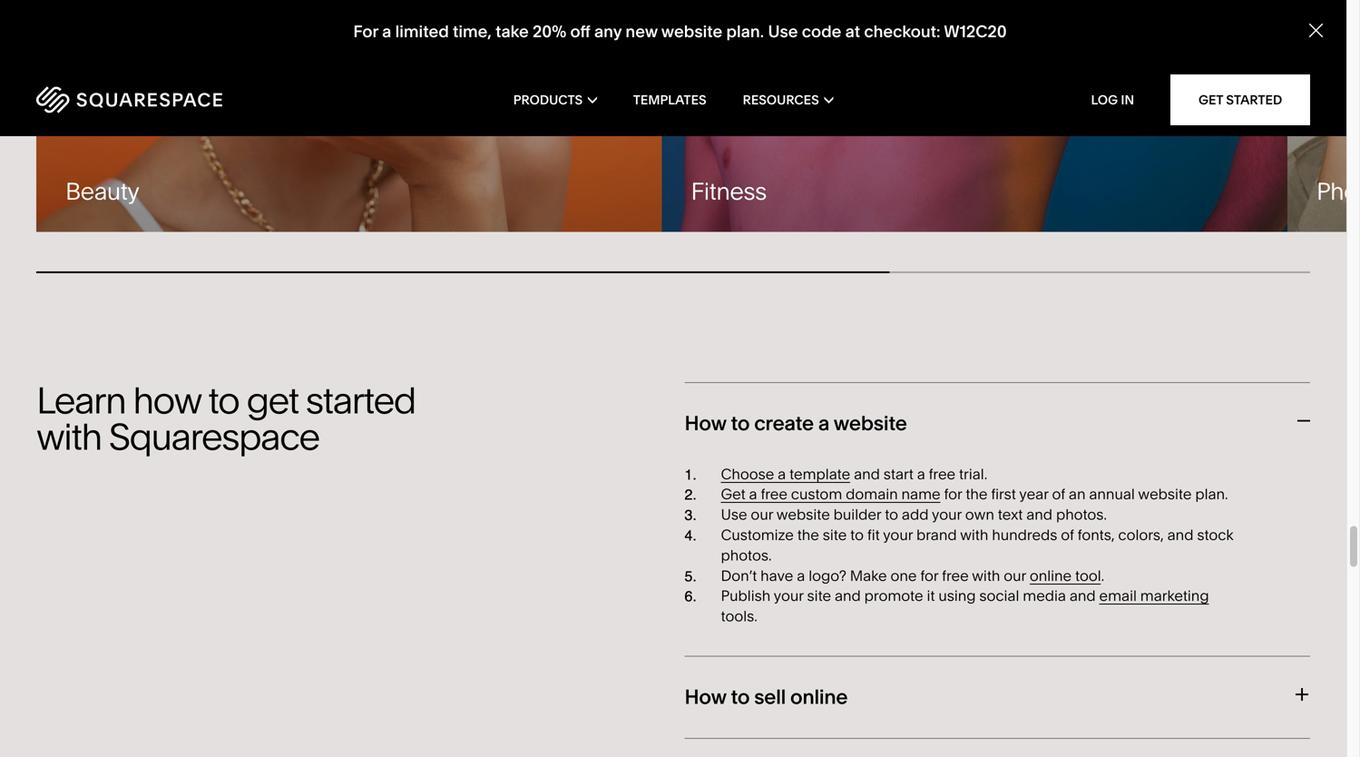 Task type: vqa. For each thing, say whether or not it's contained in the screenshot.
Squarespace
yes



Task type: locate. For each thing, give the bounding box(es) containing it.
started
[[306, 378, 416, 422]]

1 vertical spatial of
[[1061, 526, 1075, 544]]

of
[[1052, 485, 1066, 503], [1061, 526, 1075, 544]]

it
[[927, 587, 935, 605]]

use up customize
[[721, 506, 748, 523]]

plan. left code
[[727, 22, 764, 41]]

to inside how to create a website dropdown button
[[731, 411, 750, 435]]

0 horizontal spatial your
[[774, 587, 804, 605]]

1 horizontal spatial photos.
[[1057, 506, 1107, 523]]

free up name
[[929, 465, 956, 483]]

our
[[751, 506, 773, 523], [1004, 567, 1027, 584]]

1 horizontal spatial online
[[1030, 567, 1072, 584]]

plan. up stock
[[1196, 485, 1229, 503]]

social
[[980, 587, 1020, 605]]

0 horizontal spatial online
[[791, 684, 848, 709]]

0 horizontal spatial photos.
[[721, 546, 772, 564]]

for
[[944, 485, 963, 503], [921, 567, 939, 584]]

site
[[823, 526, 847, 544], [807, 587, 832, 605]]

0 horizontal spatial plan.
[[727, 22, 764, 41]]

the
[[966, 485, 988, 503], [798, 526, 820, 544]]

first
[[991, 485, 1016, 503]]

of left fonts,
[[1061, 526, 1075, 544]]

to left the get
[[208, 378, 239, 422]]

photos.
[[1057, 506, 1107, 523], [721, 546, 772, 564]]

a down choose
[[749, 485, 758, 503]]

0 horizontal spatial get
[[721, 485, 746, 503]]

your up the brand
[[932, 506, 962, 523]]

domain
[[846, 485, 898, 503]]

1 horizontal spatial our
[[1004, 567, 1027, 584]]

make
[[850, 567, 887, 584]]

our up customize
[[751, 506, 773, 523]]

how for how to sell online
[[685, 684, 727, 709]]

1 vertical spatial online
[[791, 684, 848, 709]]

resources button
[[743, 64, 834, 136]]

online inside dropdown button
[[791, 684, 848, 709]]

colors,
[[1119, 526, 1164, 544]]

logo?
[[809, 567, 847, 584]]

online
[[1030, 567, 1072, 584], [791, 684, 848, 709]]

brand
[[917, 526, 957, 544]]

0 vertical spatial with
[[36, 414, 101, 459]]

squarespace logo link
[[36, 86, 291, 113]]

use left code
[[768, 22, 798, 41]]

products button
[[513, 64, 597, 136]]

2 how from the top
[[685, 684, 727, 709]]

fitness
[[691, 176, 767, 206]]

fonts,
[[1078, 526, 1115, 544]]

a inside dropdown button
[[819, 411, 830, 435]]

photos. up don't
[[721, 546, 772, 564]]

at
[[846, 22, 861, 41]]

fit
[[868, 526, 880, 544]]

0 vertical spatial how
[[685, 411, 727, 435]]

year
[[1020, 485, 1049, 503]]

the down custom
[[798, 526, 820, 544]]

1 horizontal spatial use
[[768, 22, 798, 41]]

2 vertical spatial with
[[972, 567, 1001, 584]]

name
[[902, 485, 941, 503]]

free down choose a template link
[[761, 485, 788, 503]]

website up start
[[834, 411, 907, 435]]

.
[[1102, 567, 1105, 584]]

0 vertical spatial for
[[944, 485, 963, 503]]

hundreds
[[992, 526, 1058, 544]]

how
[[685, 411, 727, 435], [685, 684, 727, 709]]

learn how to get started with squarespace
[[36, 378, 416, 459]]

to left fit
[[851, 526, 864, 544]]

create
[[754, 411, 814, 435]]

don't
[[721, 567, 757, 584]]

0 vertical spatial online
[[1030, 567, 1072, 584]]

1 vertical spatial how
[[685, 684, 727, 709]]

a right create at the right of page
[[819, 411, 830, 435]]

2 vertical spatial free
[[942, 567, 969, 584]]

of left an
[[1052, 485, 1066, 503]]

your right fit
[[883, 526, 913, 544]]

phot
[[1317, 176, 1361, 206]]

beauty link
[[36, 0, 662, 232]]

0 horizontal spatial use
[[721, 506, 748, 523]]

site down logo?
[[807, 587, 832, 605]]

trial.
[[959, 465, 988, 483]]

choose
[[721, 465, 775, 483]]

online up media
[[1030, 567, 1072, 584]]

squarespace logo image
[[36, 86, 222, 113]]

and left stock
[[1168, 526, 1194, 544]]

media
[[1023, 587, 1067, 605]]

get inside choose a template and start a free trial. get a free custom domain name for the first year of an annual website plan. use our website builder to add your own text and photos. customize the site to fit your brand with hundreds of fonts, colors, and stock photos. don't have a logo? make one for free with our online tool . publish your site and promote it using social media and email marketing tools.
[[721, 485, 746, 503]]

promote
[[865, 587, 924, 605]]

to left the sell
[[731, 684, 750, 709]]

email
[[1100, 587, 1137, 605]]

your down have
[[774, 587, 804, 605]]

0 vertical spatial photos.
[[1057, 506, 1107, 523]]

plan. inside choose a template and start a free trial. get a free custom domain name for the first year of an annual website plan. use our website builder to add your own text and photos. customize the site to fit your brand with hundreds of fonts, colors, and stock photos. don't have a logo? make one for free with our online tool . publish your site and promote it using social media and email marketing tools.
[[1196, 485, 1229, 503]]

text
[[998, 506, 1023, 523]]

and
[[854, 465, 880, 483], [1027, 506, 1053, 523], [1168, 526, 1194, 544], [835, 587, 861, 605], [1070, 587, 1096, 605]]

1 vertical spatial for
[[921, 567, 939, 584]]

an
[[1069, 485, 1086, 503]]

free
[[929, 465, 956, 483], [761, 485, 788, 503], [942, 567, 969, 584]]

1 horizontal spatial for
[[944, 485, 963, 503]]

annual
[[1090, 485, 1135, 503]]

1 vertical spatial plan.
[[1196, 485, 1229, 503]]

the up own
[[966, 485, 988, 503]]

1 horizontal spatial your
[[883, 526, 913, 544]]

get a free custom domain name link
[[721, 485, 941, 503]]

started
[[1227, 92, 1283, 108]]

0 vertical spatial site
[[823, 526, 847, 544]]

use
[[768, 22, 798, 41], [721, 506, 748, 523]]

our up social
[[1004, 567, 1027, 584]]

0 vertical spatial the
[[966, 485, 988, 503]]

for
[[353, 22, 378, 41]]

1 how from the top
[[685, 411, 727, 435]]

1 horizontal spatial get
[[1199, 92, 1224, 108]]

1 vertical spatial use
[[721, 506, 748, 523]]

template
[[790, 465, 851, 483]]

0 horizontal spatial for
[[921, 567, 939, 584]]

get started link
[[1171, 74, 1311, 125]]

learn
[[36, 378, 125, 422]]

get down choose
[[721, 485, 746, 503]]

0 vertical spatial our
[[751, 506, 773, 523]]

tools.
[[721, 607, 758, 625]]

0 vertical spatial of
[[1052, 485, 1066, 503]]

1 horizontal spatial plan.
[[1196, 485, 1229, 503]]

new
[[626, 22, 658, 41]]

get left started
[[1199, 92, 1224, 108]]

with inside learn how to get started with squarespace
[[36, 414, 101, 459]]

to left add
[[885, 506, 899, 523]]

1 horizontal spatial the
[[966, 485, 988, 503]]

marketing
[[1141, 587, 1210, 605]]

online right the sell
[[791, 684, 848, 709]]

for up it
[[921, 567, 939, 584]]

fitness link
[[662, 0, 1288, 232]]

0 horizontal spatial the
[[798, 526, 820, 544]]

1 vertical spatial photos.
[[721, 546, 772, 564]]

how up choose
[[685, 411, 727, 435]]

code
[[802, 22, 842, 41]]

publish
[[721, 587, 771, 605]]

2 horizontal spatial your
[[932, 506, 962, 523]]

your
[[932, 506, 962, 523], [883, 526, 913, 544], [774, 587, 804, 605]]

get
[[1199, 92, 1224, 108], [721, 485, 746, 503]]

how left the sell
[[685, 684, 727, 709]]

0 horizontal spatial our
[[751, 506, 773, 523]]

website
[[662, 22, 723, 41], [834, 411, 907, 435], [1139, 485, 1192, 503], [777, 506, 830, 523]]

how
[[133, 378, 201, 422]]

1 vertical spatial get
[[721, 485, 746, 503]]

for down trial.
[[944, 485, 963, 503]]

a shirtless person doing yoga with closed eyes, bathed in pinkish light against a blue background. image
[[662, 0, 1288, 232]]

one
[[891, 567, 917, 584]]

photos. down an
[[1057, 506, 1107, 523]]

plan.
[[727, 22, 764, 41], [1196, 485, 1229, 503]]

a woman with brown hair using an old camera in front of a grey wall, wearing an olive shirt. image
[[1288, 0, 1361, 232]]

free up the using
[[942, 567, 969, 584]]

a
[[382, 22, 392, 41], [819, 411, 830, 435], [778, 465, 786, 483], [917, 465, 926, 483], [749, 485, 758, 503], [797, 567, 805, 584]]

to
[[208, 378, 239, 422], [731, 411, 750, 435], [885, 506, 899, 523], [851, 526, 864, 544], [731, 684, 750, 709]]

online tool link
[[1030, 567, 1102, 584]]

get started
[[1199, 92, 1283, 108]]

and up domain
[[854, 465, 880, 483]]

to left create at the right of page
[[731, 411, 750, 435]]

site down the builder
[[823, 526, 847, 544]]



Task type: describe. For each thing, give the bounding box(es) containing it.
1 vertical spatial with
[[961, 526, 989, 544]]

builder
[[834, 506, 882, 523]]

how for how to create a website
[[685, 411, 727, 435]]

a right have
[[797, 567, 805, 584]]

to inside learn how to get started with squarespace
[[208, 378, 239, 422]]

choose a template link
[[721, 465, 851, 483]]

for a limited time, take 20% off any new website plan. use code at checkout: w12c20
[[353, 22, 1007, 41]]

1 vertical spatial site
[[807, 587, 832, 605]]

log             in
[[1092, 92, 1135, 108]]

0 vertical spatial plan.
[[727, 22, 764, 41]]

add
[[902, 506, 929, 523]]

0 vertical spatial your
[[932, 506, 962, 523]]

1 vertical spatial your
[[883, 526, 913, 544]]

using
[[939, 587, 976, 605]]

take
[[496, 22, 529, 41]]

templates link
[[633, 64, 707, 136]]

log
[[1092, 92, 1118, 108]]

start
[[884, 465, 914, 483]]

phot link
[[1288, 0, 1361, 232]]

website up colors,
[[1139, 485, 1192, 503]]

w12c20
[[944, 22, 1007, 41]]

get
[[246, 378, 298, 422]]

use inside choose a template and start a free trial. get a free custom domain name for the first year of an annual website plan. use our website builder to add your own text and photos. customize the site to fit your brand with hundreds of fonts, colors, and stock photos. don't have a logo? make one for free with our online tool . publish your site and promote it using social media and email marketing tools.
[[721, 506, 748, 523]]

tool
[[1076, 567, 1102, 584]]

email marketing link
[[1100, 587, 1210, 605]]

in
[[1121, 92, 1135, 108]]

log             in link
[[1092, 92, 1135, 108]]

a right choose
[[778, 465, 786, 483]]

squarespace
[[109, 414, 319, 459]]

1 vertical spatial free
[[761, 485, 788, 503]]

20%
[[533, 22, 567, 41]]

how to create a website button
[[685, 382, 1311, 464]]

limited
[[395, 22, 449, 41]]

how to sell online button
[[685, 656, 1311, 738]]

2 vertical spatial your
[[774, 587, 804, 605]]

resources
[[743, 92, 819, 108]]

to inside how to sell online dropdown button
[[731, 684, 750, 709]]

a right the for
[[382, 22, 392, 41]]

website inside how to create a website dropdown button
[[834, 411, 907, 435]]

and down "tool"
[[1070, 587, 1096, 605]]

custom
[[791, 485, 843, 503]]

1 vertical spatial the
[[798, 526, 820, 544]]

how to sell online
[[685, 684, 848, 709]]

time,
[[453, 22, 492, 41]]

a up name
[[917, 465, 926, 483]]

products
[[513, 92, 583, 108]]

0 vertical spatial use
[[768, 22, 798, 41]]

choose a template and start a free trial. get a free custom domain name for the first year of an annual website plan. use our website builder to add your own text and photos. customize the site to fit your brand with hundreds of fonts, colors, and stock photos. don't have a logo? make one for free with our online tool . publish your site and promote it using social media and email marketing tools.
[[721, 465, 1234, 625]]

online inside choose a template and start a free trial. get a free custom domain name for the first year of an annual website plan. use our website builder to add your own text and photos. customize the site to fit your brand with hundreds of fonts, colors, and stock photos. don't have a logo? make one for free with our online tool . publish your site and promote it using social media and email marketing tools.
[[1030, 567, 1072, 584]]

0 vertical spatial free
[[929, 465, 956, 483]]

customize
[[721, 526, 794, 544]]

own
[[966, 506, 995, 523]]

how to create a website
[[685, 411, 907, 435]]

any
[[595, 22, 622, 41]]

stock
[[1198, 526, 1234, 544]]

off
[[570, 22, 591, 41]]

sell
[[754, 684, 786, 709]]

1 vertical spatial our
[[1004, 567, 1027, 584]]

and down year
[[1027, 506, 1053, 523]]

beauty
[[65, 176, 139, 206]]

checkout:
[[864, 22, 941, 41]]

website down custom
[[777, 506, 830, 523]]

0 vertical spatial get
[[1199, 92, 1224, 108]]

have
[[761, 567, 794, 584]]

website right new
[[662, 22, 723, 41]]

and down logo?
[[835, 587, 861, 605]]

templates
[[633, 92, 707, 108]]



